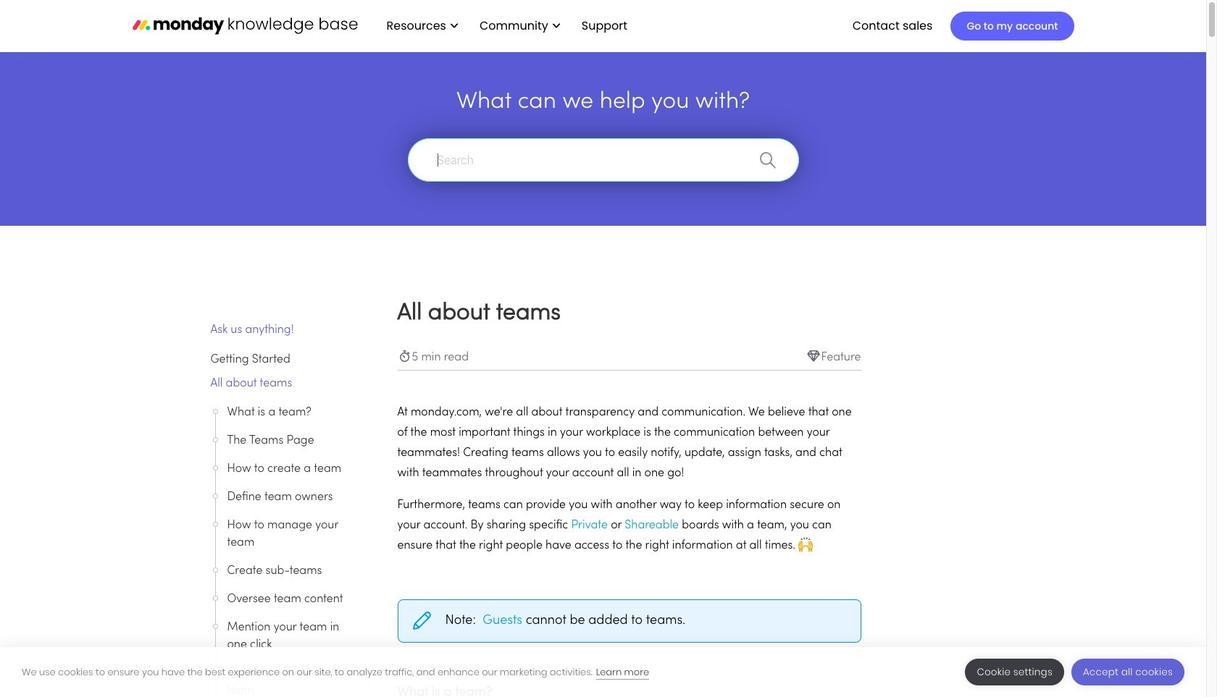Task type: locate. For each thing, give the bounding box(es) containing it.
main content
[[0, 43, 1207, 698]]

list
[[372, 0, 639, 52]]

dialog
[[0, 648, 1207, 698]]

main element
[[372, 0, 1074, 52]]

None search field
[[400, 138, 806, 182]]

Search search field
[[408, 138, 799, 182]]



Task type: describe. For each thing, give the bounding box(es) containing it.
monday.com logo image
[[132, 10, 358, 41]]



Task type: vqa. For each thing, say whether or not it's contained in the screenshot.
Search search box
yes



